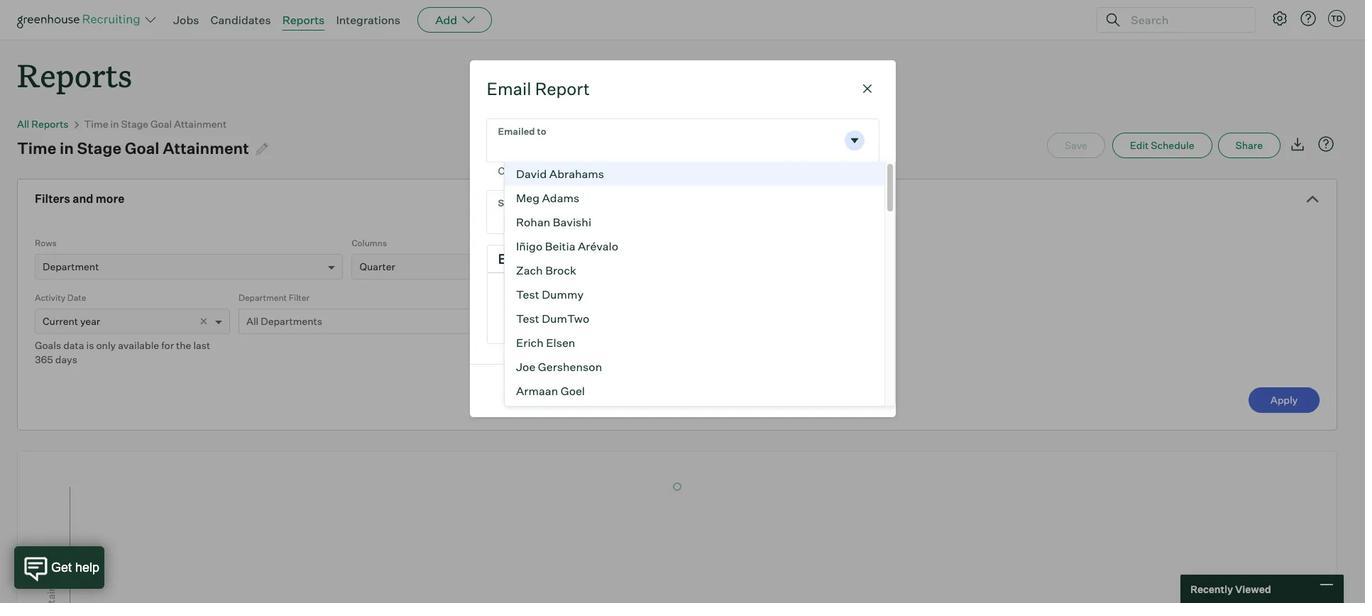 Task type: vqa. For each thing, say whether or not it's contained in the screenshot.
Erich
yes



Task type: describe. For each thing, give the bounding box(es) containing it.
only
[[96, 340, 116, 352]]

integrations link
[[336, 13, 401, 27]]

filter
[[289, 293, 310, 303]]

integrations
[[336, 13, 401, 27]]

goel
[[561, 384, 585, 398]]

schedule
[[1152, 139, 1195, 151]]

list box containing david abrahams
[[504, 162, 896, 604]]

only
[[498, 165, 521, 177]]

zach brock
[[516, 263, 576, 278]]

iñigo
[[516, 239, 542, 254]]

erich elsen
[[516, 336, 575, 350]]

apply button
[[1249, 388, 1320, 414]]

email
[[487, 78, 532, 99]]

candidates
[[211, 13, 271, 27]]

iñigo beitia arévalo option
[[505, 234, 885, 258]]

date
[[67, 293, 86, 303]]

full
[[766, 165, 782, 177]]

days
[[55, 354, 77, 366]]

recently viewed
[[1191, 584, 1272, 596]]

rows
[[35, 238, 57, 249]]

all reports
[[17, 118, 69, 130]]

test dummy
[[516, 288, 584, 302]]

curtis hawthorne
[[516, 408, 610, 423]]

goals
[[35, 340, 61, 352]]

curtis hawthorne option
[[505, 403, 885, 428]]

department for department
[[43, 261, 99, 273]]

david abrahams
[[516, 167, 604, 181]]

erich
[[516, 336, 544, 350]]

faq image
[[1318, 136, 1335, 153]]

brock
[[545, 263, 576, 278]]

toggle flyout image
[[848, 134, 862, 148]]

share
[[1236, 139, 1264, 151]]

add button
[[418, 7, 492, 33]]

td button
[[1326, 7, 1349, 30]]

activity date
[[35, 293, 86, 303]]

test dummy option
[[505, 283, 885, 307]]

add
[[436, 13, 458, 27]]

all departments
[[246, 316, 322, 328]]

joe gershenson
[[516, 360, 602, 374]]

xychart image
[[35, 452, 1320, 604]]

meg adams option
[[505, 186, 885, 210]]

1 vertical spatial attainment
[[163, 139, 249, 158]]

jobs link
[[173, 13, 199, 27]]

filters
[[35, 192, 70, 206]]

will
[[709, 165, 726, 177]]

joe
[[516, 360, 535, 374]]

last
[[194, 340, 210, 352]]

rohan bavishi
[[516, 215, 591, 229]]

joe gershenson option
[[505, 355, 885, 379]]

see
[[728, 165, 745, 177]]

0 vertical spatial time in stage goal attainment
[[84, 118, 227, 130]]

dumtwo
[[542, 312, 589, 326]]

edit
[[1131, 139, 1149, 151]]

share button
[[1219, 133, 1281, 159]]

close modal icon image
[[859, 80, 876, 97]]

beitia
[[545, 239, 575, 254]]

apply
[[1271, 394, 1299, 406]]

viewed
[[1236, 584, 1272, 596]]

erich elsen option
[[505, 331, 885, 355]]

edit schedule
[[1131, 139, 1195, 151]]

1 horizontal spatial in
[[110, 118, 119, 130]]

available
[[118, 340, 159, 352]]

elsen
[[546, 336, 575, 350]]

department filter
[[239, 293, 310, 303]]

report
[[535, 78, 590, 99]]

×
[[200, 313, 208, 329]]

1 vertical spatial goal
[[125, 139, 160, 158]]

0 vertical spatial reports
[[282, 13, 325, 27]]



Task type: locate. For each thing, give the bounding box(es) containing it.
meg adams
[[516, 191, 579, 205]]

rohan bavishi option
[[505, 210, 885, 234]]

1 test from the top
[[516, 288, 539, 302]]

0 vertical spatial department
[[43, 261, 99, 273]]

time right all reports
[[84, 118, 108, 130]]

1 vertical spatial in
[[60, 139, 74, 158]]

the inside the goals data is only available for the last 365 days
[[176, 340, 191, 352]]

zach brock option
[[505, 258, 885, 283]]

0 vertical spatial time
[[84, 118, 108, 130]]

email report
[[487, 78, 590, 99]]

zach
[[516, 263, 543, 278]]

recently
[[1191, 584, 1234, 596]]

save and schedule this report to revisit it! element
[[1048, 133, 1113, 159]]

365
[[35, 354, 53, 366]]

data
[[63, 340, 84, 352]]

quarter
[[360, 261, 396, 273]]

stage
[[121, 118, 148, 130], [77, 139, 122, 158]]

departments
[[261, 316, 322, 328]]

permissions
[[647, 165, 707, 177]]

current year option
[[43, 316, 100, 328]]

the right for
[[176, 340, 191, 352]]

test dumtwo
[[516, 312, 589, 326]]

david abrahams option
[[505, 162, 885, 186]]

department
[[43, 261, 99, 273], [239, 293, 287, 303]]

download image
[[1290, 136, 1307, 153]]

1 vertical spatial all
[[246, 316, 259, 328]]

bavishi
[[553, 215, 591, 229]]

department option
[[43, 261, 99, 273]]

test dumtwo option
[[505, 307, 885, 331]]

1 vertical spatial time in stage goal attainment
[[17, 139, 249, 158]]

filters and more
[[35, 192, 125, 206]]

department up date
[[43, 261, 99, 273]]

2 test from the top
[[516, 312, 539, 326]]

department up all departments
[[239, 293, 287, 303]]

iñigo beitia arévalo
[[516, 239, 618, 254]]

greenhouse recruiting image
[[17, 11, 145, 28]]

1 horizontal spatial department
[[239, 293, 287, 303]]

1 horizontal spatial time
[[84, 118, 108, 130]]

department for department filter
[[239, 293, 287, 303]]

list box
[[504, 162, 896, 604]]

time in stage goal attainment
[[84, 118, 227, 130], [17, 139, 249, 158]]

quarter option
[[360, 261, 396, 273]]

all reports link
[[17, 118, 69, 130]]

jobs
[[173, 13, 199, 27]]

1 vertical spatial reports
[[17, 54, 132, 96]]

candidates link
[[211, 13, 271, 27]]

is
[[86, 340, 94, 352]]

users
[[523, 165, 550, 177]]

0 horizontal spatial in
[[60, 139, 74, 158]]

year
[[80, 316, 100, 328]]

report
[[784, 165, 815, 177]]

in
[[110, 118, 119, 130], [60, 139, 74, 158]]

0 vertical spatial all
[[17, 118, 29, 130]]

the right with
[[576, 165, 592, 177]]

and
[[73, 192, 93, 206]]

rohan
[[516, 215, 550, 229]]

1 vertical spatial stage
[[77, 139, 122, 158]]

time down all reports
[[17, 139, 56, 158]]

with
[[553, 165, 574, 177]]

4 toolbar from the left
[[792, 246, 847, 273]]

reports
[[282, 13, 325, 27], [17, 54, 132, 96], [31, 118, 69, 130]]

1 vertical spatial time
[[17, 139, 56, 158]]

toolbar
[[488, 246, 659, 273], [659, 246, 738, 273], [738, 246, 792, 273], [792, 246, 847, 273]]

goals data is only available for the last 365 days
[[35, 340, 210, 366]]

configure image
[[1272, 10, 1289, 27]]

only users with the necessary permissions will see the full report
[[498, 165, 815, 177]]

gershenson
[[538, 360, 602, 374]]

all for all departments
[[246, 316, 259, 328]]

test for test dummy
[[516, 288, 539, 302]]

2 horizontal spatial the
[[748, 165, 764, 177]]

0 vertical spatial test
[[516, 288, 539, 302]]

0 vertical spatial goal
[[151, 118, 172, 130]]

None text field
[[487, 191, 879, 234]]

dummy
[[542, 288, 584, 302]]

Only users with the necessary permissions will see the full report field
[[487, 119, 879, 180]]

meg
[[516, 191, 539, 205]]

0 horizontal spatial time
[[17, 139, 56, 158]]

0 vertical spatial stage
[[121, 118, 148, 130]]

david
[[516, 167, 547, 181]]

attainment
[[174, 118, 227, 130], [163, 139, 249, 158]]

armaan
[[516, 384, 558, 398]]

1 vertical spatial department
[[239, 293, 287, 303]]

test up erich
[[516, 312, 539, 326]]

0 horizontal spatial the
[[176, 340, 191, 352]]

time in stage goal attainment link
[[84, 118, 227, 130]]

arévalo
[[578, 239, 618, 254]]

columns
[[352, 238, 387, 249]]

3 toolbar from the left
[[738, 246, 792, 273]]

2 vertical spatial reports
[[31, 118, 69, 130]]

0 horizontal spatial department
[[43, 261, 99, 273]]

time
[[84, 118, 108, 130], [17, 139, 56, 158]]

more
[[96, 192, 125, 206]]

current year
[[43, 316, 100, 328]]

1 horizontal spatial all
[[246, 316, 259, 328]]

test
[[516, 288, 539, 302], [516, 312, 539, 326]]

armaan goel
[[516, 384, 585, 398]]

edit schedule button
[[1113, 133, 1213, 159]]

the left "full"
[[748, 165, 764, 177]]

current
[[43, 316, 78, 328]]

td button
[[1329, 10, 1346, 27]]

armaan goel option
[[505, 379, 885, 403]]

0 horizontal spatial all
[[17, 118, 29, 130]]

1 toolbar from the left
[[488, 246, 659, 273]]

2 toolbar from the left
[[659, 246, 738, 273]]

hawthorne
[[551, 408, 610, 423]]

group
[[488, 246, 878, 273]]

all for all reports
[[17, 118, 29, 130]]

reports link
[[282, 13, 325, 27]]

Search text field
[[1128, 10, 1243, 30]]

necessary
[[594, 165, 645, 177]]

1 horizontal spatial the
[[576, 165, 592, 177]]

activity
[[35, 293, 65, 303]]

0 vertical spatial in
[[110, 118, 119, 130]]

curtis
[[516, 408, 548, 423]]

1 vertical spatial test
[[516, 312, 539, 326]]

0 vertical spatial attainment
[[174, 118, 227, 130]]

abrahams
[[549, 167, 604, 181]]

adams
[[542, 191, 579, 205]]

test down zach
[[516, 288, 539, 302]]

for
[[161, 340, 174, 352]]

td
[[1332, 13, 1343, 23]]

goal
[[151, 118, 172, 130], [125, 139, 160, 158]]

test for test dumtwo
[[516, 312, 539, 326]]

the
[[576, 165, 592, 177], [748, 165, 764, 177], [176, 340, 191, 352]]

all
[[17, 118, 29, 130], [246, 316, 259, 328]]



